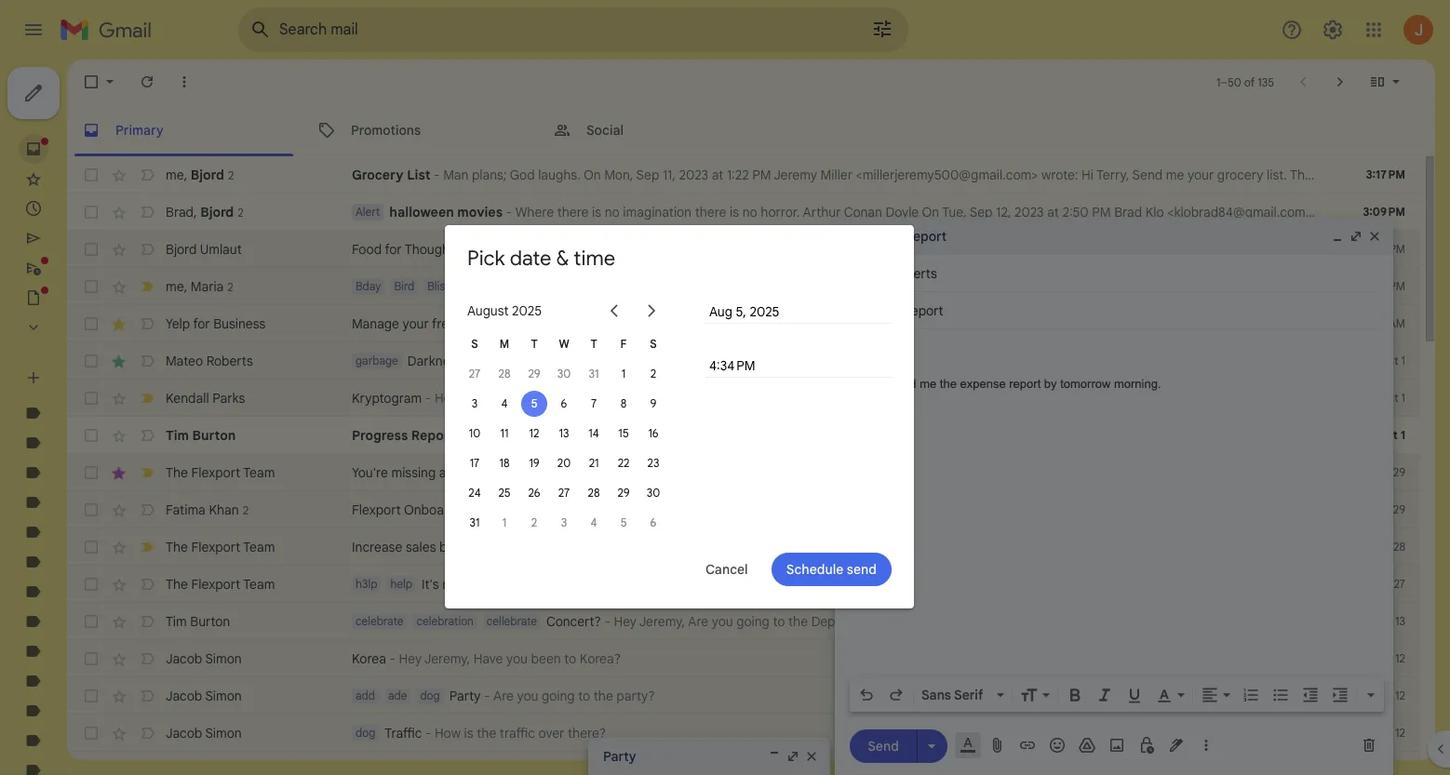 Task type: locate. For each thing, give the bounding box(es) containing it.
no up monsters
[[605, 204, 620, 221]]

maria down bjord umlaut
[[191, 278, 224, 295]]

4 for '4 sep' cell
[[591, 516, 597, 530]]

1 vertical spatial you
[[540, 502, 562, 519]]

primary
[[115, 122, 164, 138]]

3 up activating
[[561, 516, 567, 530]]

s up it.
[[650, 337, 657, 351]]

0 horizontal spatial 4
[[502, 397, 508, 411]]

0 vertical spatial there,
[[1408, 465, 1443, 481]]

are down 411
[[688, 614, 709, 630]]

2 vertical spatial on
[[1035, 614, 1050, 630]]

for for hey
[[872, 278, 889, 295]]

1 horizontal spatial gaze
[[1354, 241, 1382, 258]]

be left "flying"
[[941, 465, 956, 481]]

manage
[[352, 316, 399, 332], [671, 316, 719, 332]]

tim
[[166, 427, 189, 444], [1113, 427, 1134, 444], [166, 614, 187, 630], [1266, 614, 1287, 630]]

not important switch for row containing yelp for business
[[138, 315, 156, 333]]

1 t from the left
[[531, 337, 538, 351]]

fast
[[619, 539, 644, 556]]

send
[[567, 465, 596, 481], [515, 576, 544, 593]]

pm right "2:50"
[[1093, 204, 1112, 221]]

2 horizontal spatial on
[[1072, 278, 1089, 295]]

send
[[1133, 167, 1163, 183]]

0 vertical spatial the flexport team
[[166, 465, 275, 481]]

2023 left the '1:22'
[[679, 167, 709, 183]]

brad left klo
[[1115, 204, 1143, 221]]

2 vertical spatial team
[[243, 576, 275, 593]]

10 aug cell
[[460, 419, 490, 449]]

2 simon from the top
[[205, 688, 242, 705]]

me right important mainly because it was sent directly to you. switch
[[166, 278, 184, 295]]

sincerely, up before you know it, your inventory will be flying off the shelves with our delivery times! flexport_reverse_logo@2x hi there, d
[[1053, 427, 1110, 444]]

dog down add
[[356, 726, 376, 740]]

1 horizontal spatial be
[[1439, 576, 1451, 593]]

mon, down long
[[1093, 278, 1122, 295]]

you
[[1054, 241, 1075, 258], [758, 465, 779, 481], [1100, 502, 1122, 519], [1390, 502, 1412, 519], [712, 614, 734, 630], [507, 651, 528, 668], [517, 688, 539, 705]]

0 horizontal spatial 5
[[531, 397, 538, 411]]

sincerely, up are
[[976, 278, 1033, 295]]

3 row from the top
[[67, 231, 1451, 268]]

have right not,
[[1144, 614, 1172, 630]]

jacob simon for party - are you going to the party?
[[166, 688, 242, 705]]

25 aug cell
[[490, 479, 520, 508]]

5 sep cell
[[609, 508, 639, 538]]

, for me , maria 2
[[184, 278, 187, 295]]

8 aug cell
[[609, 389, 639, 419]]

hey down & at the top
[[562, 278, 585, 295]]

1 vertical spatial and
[[1035, 539, 1058, 556]]

31 aug cell
[[460, 508, 490, 538]]

1 horizontal spatial 27
[[559, 486, 570, 500]]

m column header
[[490, 330, 520, 359]]

abyss,
[[1231, 241, 1268, 258]]

1 horizontal spatial 2023
[[1015, 204, 1045, 221]]

social tab
[[538, 104, 773, 156]]

halloween
[[390, 204, 454, 221]]

there, up the ticket.
[[1235, 576, 1270, 593]]

dog right ade
[[420, 689, 440, 703]]

free left page.
[[1350, 316, 1374, 332]]

1 horizontal spatial now
[[1223, 316, 1247, 332]]

0 vertical spatial pm
[[753, 167, 772, 183]]

not important switch for row containing fatima khan
[[138, 501, 156, 520]]

navigation
[[0, 60, 224, 776]]

29 jul cell
[[520, 359, 549, 389]]

3 sep 12 from the top
[[1373, 726, 1406, 740]]

1 the flexport team from the top
[[166, 465, 275, 481]]

0 horizontal spatial kryptogram
[[352, 390, 422, 407]]

2 horizontal spatial time
[[1395, 576, 1421, 593]]

the for these
[[166, 539, 188, 556]]

party
[[449, 688, 481, 705]]

6 row from the top
[[67, 343, 1421, 380]]

clarify
[[1028, 502, 1065, 519]]

flexport_reverse_logo@2x
[[1226, 465, 1389, 481]]

h3lp
[[356, 577, 378, 591]]

the left process
[[753, 241, 772, 258]]

brad down 'me , bjord 2'
[[166, 203, 194, 220]]

31 up 7
[[589, 367, 599, 381]]

2 yelp from the left
[[459, 316, 484, 332]]

2 horizontal spatial 28
[[1394, 540, 1406, 554]]

yelp for business
[[166, 316, 266, 332]]

1 sep 29 from the top
[[1371, 466, 1406, 480]]

fatima
[[166, 501, 206, 518]]

you right all,
[[480, 390, 502, 407]]

None search field
[[238, 7, 909, 52]]

dog inside "dog traffic - how is the traffic over there?"
[[356, 726, 376, 740]]

long
[[1110, 241, 1136, 258]]

2 horizontal spatial on
[[1058, 316, 1073, 332]]

tab list
[[67, 104, 1436, 156]]

1 vertical spatial be
[[1439, 576, 1451, 593]]

1 sep 12 from the top
[[1373, 652, 1406, 666]]

s for second s column header from the right
[[472, 337, 478, 351]]

0 vertical spatial will
[[1332, 241, 1351, 258]]

oct down page.
[[1381, 354, 1399, 368]]

for
[[385, 241, 402, 258], [872, 278, 889, 295], [193, 316, 210, 332], [797, 427, 814, 444], [677, 502, 694, 519]]

that up 23
[[644, 427, 668, 444]]

important mainly because it was sent directly to you. switch
[[138, 278, 156, 296]]

1 horizontal spatial out
[[1012, 539, 1032, 556]]

main content
[[67, 60, 1451, 776]]

0 vertical spatial oct 1
[[1381, 354, 1406, 368]]

7 row from the top
[[67, 380, 1421, 417]]

1 s column header from the left
[[460, 330, 490, 359]]

with
[[1161, 316, 1186, 332], [1085, 465, 1110, 481]]

10 row from the top
[[67, 492, 1451, 529]]

2 kendall from the left
[[747, 390, 791, 407]]

27 inside cell
[[559, 486, 570, 500]]

2023 down enough
[[1167, 278, 1197, 295]]

dog
[[420, 689, 440, 703], [356, 726, 376, 740]]

not important switch for row containing brad
[[138, 203, 156, 222]]

a left '14'
[[577, 427, 584, 444]]

you left don't
[[756, 576, 777, 593]]

29 up signed
[[618, 486, 630, 500]]

13 aug cell
[[549, 419, 579, 449]]

jeremy, down the here's on the bottom left of the page
[[640, 614, 686, 630]]

2023 right 12, in the top of the page
[[1015, 204, 1045, 221]]

3 the flexport team from the top
[[166, 576, 275, 593]]

for down the me , maria 2
[[193, 316, 210, 332]]

help right h3lp
[[391, 577, 413, 591]]

1 horizontal spatial that
[[712, 241, 736, 258]]

simon for party - are you going to the party?
[[205, 688, 242, 705]]

3 jacob from the top
[[166, 725, 202, 742]]

3 yelp from the left
[[778, 316, 803, 332]]

8 not important switch from the top
[[138, 576, 156, 594]]

17 aug cell
[[460, 449, 490, 479]]

1
[[1402, 354, 1406, 368], [622, 367, 626, 381], [1402, 391, 1406, 405], [1401, 428, 1406, 442], [503, 516, 507, 530]]

1 vertical spatial will
[[919, 465, 937, 481]]

5 for 5 aug cell at the left bottom of page
[[531, 397, 538, 411]]

, for brad , bjord 2
[[194, 203, 197, 220]]

i left the can
[[540, 353, 543, 370]]

conan
[[845, 204, 883, 221]]

burton
[[192, 427, 236, 444], [1203, 427, 1243, 444], [190, 614, 230, 630]]

3 sep cell
[[549, 508, 579, 538]]

should
[[618, 241, 658, 258], [505, 390, 544, 407]]

doyle
[[886, 204, 919, 221]]

1 sep cell
[[490, 508, 520, 538]]

want
[[814, 576, 842, 593]]

27 inside cell
[[469, 367, 481, 381]]

12 aug cell
[[520, 419, 549, 449]]

⚡ image
[[727, 578, 743, 594]]

add
[[356, 689, 375, 703]]

search mail image
[[244, 13, 278, 47]]

times!
[[1186, 465, 1222, 481]]

mode
[[869, 614, 902, 630]]

toggle split pane mode image
[[1369, 73, 1388, 91]]

2 t from the left
[[591, 337, 598, 351]]

Date field
[[708, 301, 890, 322]]

29 down 379
[[1394, 466, 1406, 480]]

bjord umlaut
[[166, 241, 242, 258]]

1 yelp from the left
[[166, 316, 190, 332]]

0 horizontal spatial 31
[[470, 516, 480, 530]]

oct 1 up 379
[[1381, 391, 1406, 405]]

s for second s column header from the left
[[650, 337, 657, 351]]

grocery list - man plans; god laughs. on mon, sep 11, 2023 at 1:22 pm jeremy miller <millerjeremy500@gmail.com> wrote: hi terry, send me your grocery list. thanks, jer 3:17 pm
[[352, 167, 1406, 183]]

12 not important switch from the top
[[138, 725, 156, 743]]

bday
[[356, 279, 381, 293]]

1 horizontal spatial should
[[618, 241, 658, 258]]

3 not important switch from the top
[[138, 240, 156, 259]]

3 jacob simon from the top
[[166, 725, 242, 742]]

0 vertical spatial dog
[[420, 689, 440, 703]]

now up 'celebration'
[[443, 576, 467, 593]]

, right important mainly because it was sent directly to you. switch
[[184, 278, 187, 295]]

at left "2:50"
[[1048, 204, 1060, 221]]

4 for 4 aug cell
[[502, 397, 508, 411]]

miss
[[861, 576, 888, 593]]

should down 29 jul cell
[[505, 390, 544, 407]]

jeremy, down m
[[490, 353, 536, 370]]

jeremy right am
[[1270, 278, 1313, 295]]

traffic
[[500, 725, 535, 742]]

tags
[[647, 539, 674, 556]]

bjord
[[191, 166, 224, 183], [200, 203, 234, 220], [166, 241, 197, 258]]

party - are you going to the party?
[[449, 688, 655, 705]]

oct for darkness
[[1381, 354, 1399, 368]]

there right where
[[558, 204, 589, 221]]

1 horizontal spatial a
[[1208, 576, 1217, 593]]

it's up sep 13
[[1374, 576, 1391, 593]]

not important switch for 2nd row from the bottom of the page
[[138, 725, 156, 743]]

0 vertical spatial wrote:
[[1042, 167, 1079, 183]]

claiming
[[1268, 316, 1317, 332]]

1 vertical spatial dog
[[356, 726, 376, 740]]

1 vertical spatial 3
[[561, 516, 567, 530]]

2 tim burton from the top
[[166, 614, 230, 630]]

1 horizontal spatial no
[[743, 204, 758, 221]]

been
[[531, 651, 561, 668]]

0 horizontal spatial will
[[850, 539, 869, 556]]

tim burton for concert?
[[166, 614, 230, 630]]

31 up 40- on the left bottom of page
[[470, 516, 480, 530]]

wanted
[[966, 502, 1009, 519]]

you're missing a step! here's how to send your inventory
[[352, 465, 687, 481]]

be
[[941, 465, 956, 481], [1439, 576, 1451, 593]]

6 aug cell
[[549, 389, 579, 419]]

pick date & time dialog
[[445, 225, 915, 609]]

0 vertical spatial 31
[[589, 367, 599, 381]]

horror.
[[761, 204, 800, 221]]

2 jacob simon from the top
[[166, 688, 242, 705]]

1 t column header from the left
[[520, 330, 549, 359]]

s column header
[[460, 330, 490, 359], [639, 330, 669, 359]]

hi
[[1082, 167, 1094, 183], [476, 353, 488, 370], [1393, 465, 1405, 481], [1220, 576, 1232, 593]]

1 for tim burton
[[1401, 428, 1406, 442]]

3 simon from the top
[[205, 725, 242, 742]]

not important switch
[[138, 166, 156, 184], [138, 203, 156, 222], [138, 240, 156, 259], [138, 315, 156, 333], [138, 352, 156, 371], [138, 427, 156, 445], [138, 501, 156, 520], [138, 576, 156, 594], [138, 613, 156, 631], [138, 650, 156, 669], [138, 687, 156, 706], [138, 725, 156, 743]]

29 aug cell
[[609, 479, 639, 508]]

me for bjord
[[166, 166, 184, 183]]

row containing fatima khan
[[67, 492, 1451, 529]]

social
[[587, 122, 624, 138]]

1 no from the left
[[605, 204, 620, 221]]

hey up korea?
[[614, 614, 637, 630]]

2 inside brad , bjord 2
[[238, 205, 244, 219]]

ice
[[736, 278, 753, 295]]

time inside dialog
[[574, 245, 616, 271]]

5 row from the top
[[67, 305, 1451, 343]]

28 down m column header at the left of the page
[[499, 367, 511, 381]]

3 for the 3 sep 'cell'
[[561, 516, 567, 530]]

2 vertical spatial jacob simon
[[166, 725, 242, 742]]

31 inside "cell"
[[470, 516, 480, 530]]

0 horizontal spatial have
[[1144, 614, 1172, 630]]

not important switch for row containing bjord umlaut
[[138, 240, 156, 259]]

burton for hello jeremy, just a reminder that your progress report for the manhattan project is due tomorrow. sincerely, tim -- timothy burton graveyard adventures 379 national
[[192, 427, 236, 444]]

4 down 28 aug "cell"
[[591, 516, 597, 530]]

alert
[[356, 205, 380, 219]]

2 gaze from the left
[[1354, 241, 1382, 258]]

2 vertical spatial bjord
[[166, 241, 197, 258]]

timothy
[[1152, 427, 1200, 444]]

will right badges
[[850, 539, 869, 556]]

in right step on the right bottom of the page
[[1030, 576, 1040, 593]]

1 business from the left
[[487, 316, 539, 332]]

30 aug cell
[[639, 479, 669, 508]]

jeremy up 'horror.'
[[774, 167, 818, 183]]

yelp left m column header at the left of the page
[[459, 316, 484, 332]]

not important switch for 17th row from the bottom
[[138, 166, 156, 184]]

1 s from the left
[[472, 337, 478, 351]]

2:45 pm
[[1367, 242, 1406, 256]]

0 vertical spatial 4
[[502, 397, 508, 411]]

in up the ice
[[739, 241, 749, 258]]

jer
[[1339, 167, 1358, 183]]

0 vertical spatial on
[[584, 167, 601, 183]]

1 gaze from the left
[[1079, 241, 1107, 258]]

Time field
[[708, 355, 890, 376]]

1 horizontal spatial mateo
[[895, 353, 932, 370]]

0 vertical spatial you
[[480, 390, 502, 407]]

traffic
[[385, 725, 422, 742]]

feel
[[614, 353, 636, 370]]

1 vertical spatial 11,
[[1151, 278, 1164, 295]]

older image
[[1332, 73, 1350, 91]]

to down don't
[[773, 614, 785, 630]]

date
[[510, 245, 552, 271]]

5 not important switch from the top
[[138, 352, 156, 371]]

is right how at the bottom
[[464, 725, 474, 742]]

by left claiming
[[1251, 316, 1265, 332]]

grid containing s
[[460, 330, 669, 538]]

can
[[546, 353, 568, 370]]

2 jacob from the top
[[166, 688, 202, 705]]

an left abyss,
[[1213, 241, 1227, 258]]

time right & at the top
[[574, 245, 616, 271]]

this
[[932, 576, 954, 593]]

blissful
[[428, 279, 464, 293]]

1 vertical spatial 6
[[651, 516, 657, 530]]

grocery
[[1218, 167, 1264, 183]]

1 jacob simon from the top
[[166, 651, 242, 668]]

is
[[592, 204, 602, 221], [730, 204, 739, 221], [952, 427, 961, 444], [464, 725, 474, 742]]

business down thanks
[[806, 316, 858, 332]]

and left the just at the right
[[909, 502, 931, 519]]

a
[[1446, 204, 1451, 221], [951, 241, 958, 258], [665, 390, 673, 407], [577, 427, 584, 444], [439, 465, 447, 481], [1273, 502, 1280, 519]]

2 vertical spatial sincerely,
[[1053, 427, 1110, 444]]

not important switch for 5th row from the bottom
[[138, 613, 156, 631]]

1 not important switch from the top
[[138, 166, 156, 184]]

0 horizontal spatial time
[[470, 576, 496, 593]]

hey for korea - hey jeremy, have you been to korea?
[[399, 651, 422, 668]]

grid
[[460, 330, 669, 538]]

over right traffic
[[539, 725, 565, 742]]

1 page from the left
[[542, 316, 572, 332]]

2 sep cell
[[520, 508, 549, 538]]

row
[[67, 156, 1421, 194], [67, 194, 1451, 231], [67, 231, 1451, 268], [67, 268, 1451, 305], [67, 305, 1451, 343], [67, 343, 1421, 380], [67, 380, 1421, 417], [67, 417, 1451, 454], [67, 454, 1451, 492], [67, 492, 1451, 529], [67, 529, 1451, 566], [67, 566, 1451, 603], [67, 603, 1421, 641], [67, 641, 1421, 678], [67, 678, 1421, 715], [67, 715, 1421, 752], [67, 752, 1421, 776]]

2 not important switch from the top
[[138, 203, 156, 222]]

1 vertical spatial 13
[[1396, 615, 1406, 629]]

0 horizontal spatial page
[[542, 316, 572, 332]]

1 vertical spatial 4
[[591, 516, 597, 530]]

delivery
[[1136, 465, 1183, 481]]

1 vertical spatial send
[[515, 576, 544, 593]]

1 horizontal spatial 30
[[647, 486, 661, 500]]

hey for concert? - hey jeremy, are you going to the depeche mode concert at red rocks on friday? if not, i have an extra ticket. tim
[[614, 614, 637, 630]]

0 vertical spatial have
[[1331, 539, 1359, 556]]

0 vertical spatial 13
[[559, 427, 569, 440]]

0 horizontal spatial sincerely,
[[835, 353, 891, 370]]

31 for the 31 jul cell
[[589, 367, 599, 381]]

29 inside 'cell'
[[618, 486, 630, 500]]

2 team from the top
[[243, 539, 275, 556]]

on up 'yelp.'
[[1072, 278, 1089, 295]]

28 inside 28 jul cell
[[499, 367, 511, 381]]

1 row from the top
[[67, 156, 1421, 194]]

28
[[499, 367, 511, 381], [588, 486, 600, 500], [1394, 540, 1406, 554]]

1 horizontal spatial 4
[[591, 516, 597, 530]]

me.
[[724, 353, 746, 370]]

pm right the '1:22'
[[753, 167, 772, 183]]

ticket.
[[1227, 614, 1263, 630]]

0 vertical spatial tim burton
[[166, 427, 236, 444]]

10 not important switch from the top
[[138, 650, 156, 669]]

important because you marked it as important. switch
[[138, 389, 156, 408], [138, 464, 156, 482], [138, 538, 156, 557]]

2 vertical spatial you
[[756, 576, 777, 593]]

you down 26
[[540, 502, 562, 519]]

0 horizontal spatial t column header
[[520, 330, 549, 359]]

1 vertical spatial jacob
[[166, 688, 202, 705]]

1 horizontal spatial send
[[567, 465, 596, 481]]

0 horizontal spatial now
[[443, 576, 467, 593]]

miller down the abyss
[[1316, 278, 1349, 295]]

0 vertical spatial sep 29
[[1371, 466, 1406, 480]]

1 free from the left
[[432, 316, 456, 332]]

free down has
[[751, 316, 776, 332]]

0 vertical spatial important because you marked it as important. switch
[[138, 389, 156, 408]]

2 sep 12 from the top
[[1373, 689, 1406, 703]]

2 into from the left
[[1418, 241, 1440, 258]]

to left it
[[685, 241, 698, 258]]

now right the them
[[1223, 316, 1247, 332]]

there
[[558, 204, 589, 221], [695, 204, 727, 221], [1238, 502, 1270, 519]]

2 sep 29 from the top
[[1371, 503, 1406, 517]]

onboarding
[[404, 502, 475, 519]]

3 important because you marked it as important. switch from the top
[[138, 538, 156, 557]]

t column header
[[520, 330, 549, 359], [579, 330, 609, 359]]

gaze left back
[[1354, 241, 1382, 258]]

business
[[487, 316, 539, 332], [806, 316, 858, 332]]

27 down news
[[1395, 577, 1406, 591]]

t for second t 'column header' from left
[[591, 337, 598, 351]]

for for flexport
[[677, 502, 694, 519]]

food
[[352, 241, 382, 258]]

2 s from the left
[[650, 337, 657, 351]]

d
[[1446, 465, 1451, 481]]

23 aug cell
[[639, 449, 669, 479]]

1 it's from the left
[[422, 576, 439, 593]]

0 horizontal spatial s
[[472, 337, 478, 351]]

3 inside the 3 sep 'cell'
[[561, 516, 567, 530]]

2 row from the top
[[67, 194, 1451, 231]]

12 row from the top
[[67, 566, 1451, 603]]

shelves
[[1037, 465, 1082, 481]]

not important switch for row containing mateo roberts
[[138, 352, 156, 371]]

for right up
[[677, 502, 694, 519]]

11, up imagination
[[663, 167, 676, 183]]

3 aug cell
[[460, 389, 490, 419]]

3 inside 3 aug cell
[[472, 397, 478, 411]]

2 horizontal spatial 27
[[1395, 577, 1406, 591]]

1 horizontal spatial an
[[1213, 241, 1227, 258]]

flexport for before you know it, your inventory will be flying off the shelves with our delivery times! flexport_reverse_logo@2x hi there, d
[[191, 465, 240, 481]]

flexport for it's now time to send your inventory - here's the 411
[[191, 576, 240, 593]]

0 vertical spatial i
[[540, 353, 543, 370]]

badges
[[803, 539, 847, 556]]

at left 10:41
[[1200, 278, 1212, 295]]

gaze left long
[[1079, 241, 1107, 258]]

if
[[1100, 614, 1108, 630]]

0 horizontal spatial miller
[[821, 167, 853, 183]]

w
[[559, 337, 570, 351]]

terry,
[[1097, 167, 1130, 183]]

2 no from the left
[[743, 204, 758, 221]]

11 row from the top
[[67, 529, 1451, 566]]

mon, down social
[[605, 167, 634, 183]]

fights
[[523, 241, 557, 258]]

critical
[[957, 576, 997, 593]]

1 team from the top
[[243, 465, 275, 481]]

1 horizontal spatial 5
[[621, 516, 627, 530]]

6 not important switch from the top
[[138, 427, 156, 445]]

1 inside cell
[[622, 367, 626, 381]]

tab list containing primary
[[67, 104, 1436, 156]]

1 simon from the top
[[205, 651, 242, 668]]

0 vertical spatial team
[[243, 465, 275, 481]]

promotions tab
[[303, 104, 537, 156]]

1 horizontal spatial have
[[1331, 539, 1359, 556]]

at left the red
[[955, 614, 967, 630]]

row containing yelp for business
[[67, 305, 1451, 343]]

13 down sep 27
[[1396, 615, 1406, 629]]

dog for dog
[[420, 689, 440, 703]]

oct 1 down page.
[[1381, 354, 1406, 368]]

mon,
[[605, 167, 634, 183], [1093, 278, 1122, 295]]

7
[[591, 397, 597, 411]]

a right us
[[1208, 576, 1217, 593]]

2 important because you marked it as important. switch from the top
[[138, 464, 156, 482]]

28 inside 28 aug "cell"
[[588, 486, 600, 500]]

14 aug cell
[[579, 419, 609, 449]]

5 for the 5 sep cell
[[621, 516, 627, 530]]

28 for 28 aug "cell"
[[588, 486, 600, 500]]

1 vertical spatial team
[[243, 539, 275, 556]]

sales
[[406, 539, 436, 556]]

0 vertical spatial 2023
[[679, 167, 709, 183]]

0 horizontal spatial mateo
[[166, 353, 203, 370]]

team for you're missing a step! here's how to send your inventory
[[243, 465, 275, 481]]

2 inside fatima khan 2
[[243, 503, 249, 517]]

1 down page.
[[1402, 354, 1406, 368]]

oct 1 right adventures
[[1379, 428, 1406, 442]]

be right sep 27
[[1439, 576, 1451, 593]]

31 inside cell
[[589, 367, 599, 381]]

11 not important switch from the top
[[138, 687, 156, 706]]

that
[[712, 241, 736, 258], [644, 427, 668, 444]]

0 horizontal spatial that
[[644, 427, 668, 444]]

hey left all,
[[435, 390, 458, 407]]

oct for hello jeremy, just a reminder that your progress report for the manhattan project is due tomorrow. sincerely, tim -- timothy burton graveyard adventures 379 national
[[1379, 428, 1399, 442]]

9 not important switch from the top
[[138, 613, 156, 631]]

2 vertical spatial 2023
[[1167, 278, 1197, 295]]

5 up 'fast'
[[621, 516, 627, 530]]

mateo
[[166, 353, 203, 370], [895, 353, 932, 370]]

time down news
[[1395, 576, 1421, 593]]

1 tim burton from the top
[[166, 427, 236, 444]]

wrote: down jer
[[1316, 204, 1353, 221]]

process
[[776, 241, 823, 258]]

2 inside 'me , bjord 2'
[[228, 168, 234, 182]]

15 aug cell
[[609, 419, 639, 449]]

team for increase sales by 40-80% by activating your fast tags now!
[[243, 539, 275, 556]]

to right been
[[565, 651, 577, 668]]

2 vertical spatial jacob
[[166, 725, 202, 742]]

god
[[510, 167, 535, 183]]

, up brad , bjord 2
[[184, 166, 187, 183]]

1 for kendall parks
[[1402, 391, 1406, 405]]

1 horizontal spatial t column header
[[579, 330, 609, 359]]

particular
[[1284, 502, 1341, 519]]

27 for 27 aug cell
[[559, 486, 570, 500]]

27
[[469, 367, 481, 381], [559, 486, 570, 500], [1395, 577, 1406, 591]]

- you don't want to miss out on this critical step in getting your inventory to us a hi there, congratulations! it's time to be
[[743, 576, 1451, 593]]

1 vertical spatial are
[[494, 688, 514, 705]]

1 horizontal spatial sincerely,
[[976, 278, 1033, 295]]

1 vertical spatial an
[[1175, 614, 1190, 630]]

2 the flexport team from the top
[[166, 539, 275, 556]]

i
[[540, 353, 543, 370], [935, 502, 938, 519], [1137, 614, 1140, 630]]

kryptogram - hey all, you should all give kryptogram a listen. best, kendall
[[352, 390, 791, 407]]

4 not important switch from the top
[[138, 315, 156, 333]]

settings image
[[1322, 19, 1345, 41]]

2 inside 2 aug cell
[[651, 367, 657, 381]]

7 not important switch from the top
[[138, 501, 156, 520]]

, for me , bjord 2
[[184, 166, 187, 183]]

12,
[[997, 204, 1012, 221]]



Task type: vqa. For each thing, say whether or not it's contained in the screenshot.


Task type: describe. For each thing, give the bounding box(es) containing it.
0 horizontal spatial jeremy
[[774, 167, 818, 183]]

28 for 28 jul cell
[[499, 367, 511, 381]]

8 row from the top
[[67, 417, 1451, 454]]

1 vertical spatial now
[[443, 576, 467, 593]]

1 kryptogram from the left
[[352, 390, 422, 407]]

8
[[621, 397, 627, 411]]

1 vertical spatial with
[[1085, 465, 1110, 481]]

oct 1 for hello jeremy, just a reminder that your progress report for the manhattan project is due tomorrow. sincerely, tim -- timothy burton graveyard adventures 379 national
[[1379, 428, 1406, 442]]

cancel button
[[690, 553, 764, 587]]

2 business from the left
[[806, 316, 858, 332]]

19 aug cell
[[520, 449, 549, 479]]

0 horizontal spatial a
[[1199, 539, 1208, 556]]

u
[[1443, 316, 1451, 332]]

are
[[989, 316, 1008, 332]]

sep 29 for flexport onboarding call
[[1371, 503, 1406, 517]]

0 horizontal spatial brad
[[166, 203, 194, 220]]

2 inside 2 sep cell
[[532, 516, 538, 530]]

list.
[[1268, 167, 1288, 183]]

1 vertical spatial i
[[935, 502, 938, 519]]

celebration
[[417, 615, 474, 629]]

bjord for brad
[[200, 203, 234, 220]]

1 horizontal spatial with
[[1161, 316, 1186, 332]]

listen.
[[676, 390, 711, 407]]

1 vertical spatial on
[[922, 204, 940, 221]]

it's now time to send your inventory - here's the 411
[[422, 576, 727, 593]]

0 vertical spatial be
[[941, 465, 956, 481]]

5 aug cell
[[520, 389, 549, 419]]

4 sep cell
[[579, 508, 609, 538]]

13 row from the top
[[67, 603, 1421, 641]]

tim burton for hello jeremy, just a reminder that your progress report for the manhattan project is due tomorrow. sincerely, tim -- timothy burton graveyard adventures 379 national
[[166, 427, 236, 444]]

darkness
[[408, 353, 463, 370]]

12:01 pm
[[1364, 279, 1406, 293]]

you right if
[[1054, 241, 1075, 258]]

food for thought - whoever fights monsters should see to it that in the process he does not become a monster. and if you gaze long enough into an abyss, the abyss will gaze back into yo
[[352, 241, 1451, 258]]

the flexport team for increase
[[166, 539, 275, 556]]

0 horizontal spatial and
[[909, 502, 931, 519]]

7 aug cell
[[579, 389, 609, 419]]

0 horizontal spatial 2023
[[679, 167, 709, 183]]

2 kryptogram from the left
[[592, 390, 662, 407]]

3 for 3 aug cell
[[472, 397, 478, 411]]

row containing mateo roberts
[[67, 343, 1421, 380]]

1 horizontal spatial maria
[[1036, 278, 1069, 295]]

the left heads
[[892, 278, 912, 295]]

1 vertical spatial 2023
[[1015, 204, 1045, 221]]

1 horizontal spatial mon,
[[1093, 278, 1122, 295]]

jeremy, up «
[[588, 278, 634, 295]]

heads
[[915, 278, 951, 295]]

important because you marked it as important. switch for increase
[[138, 538, 156, 557]]

the right off
[[1015, 465, 1034, 481]]

it,
[[817, 465, 828, 481]]

1 for mateo roberts
[[1402, 354, 1406, 368]]

the flexport team for you're
[[166, 465, 275, 481]]

6 sep cell
[[639, 508, 669, 538]]

a left "particular"
[[1273, 502, 1280, 519]]

1 vertical spatial have
[[1144, 614, 1172, 630]]

15
[[619, 427, 629, 440]]

the left the abyss
[[1272, 241, 1291, 258]]

2 horizontal spatial you
[[756, 576, 777, 593]]

laughs.
[[538, 167, 581, 183]]

activating
[[528, 539, 586, 556]]

tab list inside main content
[[67, 104, 1436, 156]]

1 important because you marked it as important. switch from the top
[[138, 389, 156, 408]]

advanced search options image
[[864, 10, 901, 47]]

sep 12 for 2nd row from the bottom of the page
[[1373, 726, 1406, 740]]

1 into from the left
[[1187, 241, 1209, 258]]

become
[[900, 241, 948, 258]]

me for maria
[[166, 278, 184, 295]]

august 2025
[[468, 302, 542, 319]]

22 aug cell
[[609, 449, 639, 479]]

1 horizontal spatial 11,
[[1151, 278, 1164, 295]]

to right how
[[551, 465, 564, 481]]

at left the '1:22'
[[712, 167, 724, 183]]

2 horizontal spatial there
[[1238, 502, 1270, 519]]

to left clarify
[[1013, 502, 1025, 519]]

not important switch for third row from the bottom of the page
[[138, 687, 156, 706]]

shipment
[[662, 278, 717, 295]]

28 inside row
[[1394, 540, 1406, 554]]

1 horizontal spatial there,
[[1408, 465, 1443, 481]]

hi down 379
[[1393, 465, 1405, 481]]

hi right us
[[1220, 576, 1232, 593]]

15 row from the top
[[67, 678, 1421, 715]]

you up traffic
[[517, 688, 539, 705]]

the for before
[[166, 465, 188, 481]]

0 horizontal spatial 11,
[[663, 167, 676, 183]]

burton for concert?
[[190, 614, 230, 630]]

to left us
[[1176, 576, 1188, 593]]

and
[[1016, 241, 1039, 258]]

2 free from the left
[[751, 316, 776, 332]]

for for hello
[[797, 427, 814, 444]]

the up it,
[[817, 427, 837, 444]]

a right become
[[951, 241, 958, 258]]

tue,
[[943, 204, 967, 221]]

4 row from the top
[[67, 268, 1451, 305]]

1 vertical spatial oct
[[1381, 391, 1399, 405]]

me , bjord 2
[[166, 166, 234, 183]]

me right send
[[1167, 167, 1185, 183]]

the for it's
[[166, 576, 188, 593]]

thought
[[405, 241, 454, 258]]

for.
[[1203, 502, 1222, 519]]

11:10 am
[[1366, 317, 1406, 331]]

0 vertical spatial an
[[1213, 241, 1227, 258]]

0 horizontal spatial maria
[[191, 278, 224, 295]]

1 vertical spatial jeremy
[[1270, 278, 1313, 295]]

0 horizontal spatial on
[[914, 576, 929, 593]]

productimage
[[585, 316, 668, 332]]

0 horizontal spatial there,
[[1235, 576, 1270, 593]]

increase sales by 40-80% by activating your fast tags now!
[[352, 539, 706, 556]]

shoppers.
[[1138, 539, 1196, 556]]

1 vertical spatial sincerely,
[[835, 353, 891, 370]]

news
[[1397, 539, 1427, 556]]

before
[[715, 465, 754, 481]]

20 aug cell
[[549, 449, 579, 479]]

2 mateo from the left
[[895, 353, 932, 370]]

27 jul cell
[[460, 359, 490, 389]]

step
[[1001, 576, 1026, 593]]

important because you marked it as important. switch for you're
[[138, 464, 156, 482]]

2 vertical spatial 27
[[1395, 577, 1406, 591]]

concert?
[[547, 614, 602, 630]]

simon for dog traffic - how is the traffic over there?
[[205, 725, 242, 742]]

3:17 pm
[[1367, 168, 1406, 182]]

arthur
[[803, 204, 841, 221]]

you left know
[[758, 465, 779, 481]]

28 jul cell
[[490, 359, 520, 389]]

1 horizontal spatial help
[[872, 539, 898, 556]]

hey left guys
[[1356, 204, 1379, 221]]

1 vertical spatial help
[[391, 577, 413, 591]]

2 it's from the left
[[1374, 576, 1391, 593]]

for right food
[[385, 241, 402, 258]]

hi left terry,
[[1082, 167, 1094, 183]]

august 2025 row
[[460, 292, 669, 330]]

17
[[470, 456, 480, 470]]

18 aug cell
[[490, 449, 520, 479]]

not
[[877, 241, 896, 258]]

sep 29 for you're missing a step! here's how to send your inventory
[[1371, 466, 1406, 480]]

9 aug cell
[[639, 389, 669, 419]]

0 horizontal spatial there
[[558, 204, 589, 221]]

21 aug cell
[[579, 449, 609, 479]]

29 inside cell
[[528, 367, 541, 381]]

congratulations!
[[1273, 576, 1371, 593]]

2025
[[512, 302, 542, 319]]

2:50
[[1063, 204, 1089, 221]]

30 for 30 aug cell on the left bottom
[[647, 486, 661, 500]]

whoever
[[467, 241, 520, 258]]

to left the miss
[[846, 576, 858, 593]]

jacob for party - are you going to the party?
[[166, 688, 202, 705]]

grocery
[[352, 167, 404, 183]]

2 aug cell
[[639, 359, 669, 389]]

2 manage from the left
[[671, 316, 719, 332]]

garbage darkness - hi jeremy, i can almost feel it. taking over me. the darkness. sincerely, mateo
[[356, 353, 932, 370]]

1 horizontal spatial and
[[1035, 539, 1058, 556]]

service
[[1344, 502, 1387, 519]]

project
[[907, 427, 949, 444]]

thanks
[[829, 278, 869, 295]]

27 aug cell
[[549, 479, 579, 508]]

1 aug cell
[[609, 359, 639, 389]]

1 mateo from the left
[[166, 353, 203, 370]]

0 horizontal spatial by
[[440, 539, 454, 556]]

grid inside pick date & time dialog
[[460, 330, 669, 538]]

1 horizontal spatial are
[[688, 614, 709, 630]]

thanks,
[[1291, 167, 1336, 183]]

2 t column header from the left
[[579, 330, 609, 359]]

stand
[[976, 539, 1009, 556]]

0 vertical spatial mon,
[[605, 167, 634, 183]]

jacob simon for dog traffic - how is the traffic over there?
[[166, 725, 242, 742]]

13 inside row
[[1396, 615, 1406, 629]]

1 horizontal spatial going
[[737, 614, 770, 630]]

0 vertical spatial send
[[567, 465, 596, 481]]

pick date & time
[[468, 245, 616, 271]]

list
[[407, 167, 431, 183]]

not important switch for eighth row from the top
[[138, 427, 156, 445]]

26 aug cell
[[520, 479, 549, 508]]

29 left need
[[1394, 503, 1406, 517]]

dog for dog traffic - how is the traffic over there?
[[356, 726, 376, 740]]

primary tab
[[67, 104, 301, 156]]

0 horizontal spatial you
[[480, 390, 502, 407]]

13 inside cell
[[559, 427, 569, 440]]

hi left 28 jul cell
[[476, 353, 488, 370]]

great
[[1362, 539, 1393, 556]]

the left party? on the left
[[594, 688, 614, 705]]

progress report
[[352, 427, 455, 444]]

account,
[[854, 502, 905, 519]]

s
[[1448, 502, 1451, 519]]

row containing bjord umlaut
[[67, 231, 1451, 268]]

2 horizontal spatial 2023
[[1167, 278, 1197, 295]]

here's
[[483, 465, 520, 481]]

were
[[1125, 502, 1154, 519]]

connect
[[1107, 316, 1157, 332]]

1 horizontal spatial what
[[1414, 204, 1443, 221]]

f column header
[[609, 330, 639, 359]]

0 vertical spatial on
[[1058, 316, 1073, 332]]

depeche
[[812, 614, 865, 630]]

row containing kendall parks
[[67, 380, 1421, 417]]

1 horizontal spatial in
[[1030, 576, 1040, 593]]

0 vertical spatial miller
[[821, 167, 853, 183]]

31 jul cell
[[579, 359, 609, 389]]

1 horizontal spatial brad
[[1115, 204, 1143, 221]]

sep 12 for fourth row from the bottom
[[1373, 652, 1406, 666]]

here's
[[644, 576, 681, 593]]

korea?
[[580, 651, 621, 668]]

0 horizontal spatial pm
[[753, 167, 772, 183]]

, left we
[[1303, 539, 1306, 556]]

1 vertical spatial oct 1
[[1381, 391, 1406, 405]]

celebrate
[[356, 615, 404, 629]]

11 aug cell
[[490, 419, 520, 449]]

1 vertical spatial a
[[1208, 576, 1217, 593]]

you down 411
[[712, 614, 734, 630]]

taking
[[653, 353, 692, 370]]

1 vertical spatial pm
[[1093, 204, 1112, 221]]

1 vertical spatial over
[[539, 725, 565, 742]]

10:41
[[1215, 278, 1245, 295]]

not important switch for fourth row from the bottom
[[138, 650, 156, 669]]

to right sep 27
[[1424, 576, 1436, 593]]

the left traffic
[[477, 725, 497, 742]]

1 vertical spatial yo
[[1440, 539, 1451, 556]]

2 horizontal spatial i
[[1137, 614, 1140, 630]]

pick
[[468, 245, 505, 271]]

to up there?
[[579, 688, 591, 705]]

sep 28
[[1372, 540, 1406, 554]]

all
[[548, 390, 561, 407]]

0 vertical spatial that
[[712, 241, 736, 258]]

is up monsters
[[592, 204, 602, 221]]

main content containing primary
[[67, 60, 1451, 776]]

refresh image
[[138, 73, 156, 91]]

recently
[[565, 502, 613, 519]]

gmail image
[[60, 11, 161, 48]]

you left were
[[1100, 502, 1122, 519]]

looking
[[1157, 502, 1200, 519]]

16 row from the top
[[67, 715, 1421, 752]]

0 vertical spatial yo
[[1443, 241, 1451, 258]]

page.
[[1378, 316, 1411, 332]]

2 horizontal spatial sincerely,
[[1053, 427, 1110, 444]]

not important switch for 12th row from the top
[[138, 576, 156, 594]]

flexport onboarding call - hey, you recently signed up for your flexport seller portal account, and i just wanted to clarify what you were looking for. is there a particular service you need s
[[352, 502, 1451, 519]]

jeremy, up 19
[[500, 427, 546, 444]]

me , maria 2
[[166, 278, 234, 295]]

0 horizontal spatial send
[[515, 576, 544, 593]]

does
[[844, 241, 874, 258]]

monster.
[[962, 241, 1013, 258]]

9 row from the top
[[67, 454, 1451, 492]]

1 jacob from the top
[[166, 651, 202, 668]]

oct 1 for darkness
[[1381, 354, 1406, 368]]

has
[[756, 278, 777, 295]]

the down don't
[[789, 614, 808, 630]]

6 for 6 sep cell
[[651, 516, 657, 530]]

m
[[500, 337, 510, 351]]

30 jul cell
[[549, 359, 579, 389]]

3 free from the left
[[1350, 316, 1374, 332]]

flexport for these special badges will help your listings stand out and attract more shoppers. a dear merchant , we have great news - yo
[[191, 539, 240, 556]]

kendall parks
[[166, 390, 245, 407]]

12 inside cell
[[529, 427, 540, 440]]

0 horizontal spatial should
[[505, 390, 544, 407]]

2 horizontal spatial by
[[1251, 316, 1265, 332]]

0 vertical spatial sincerely,
[[976, 278, 1033, 295]]

jeremy, down 'celebration'
[[424, 651, 470, 668]]

0 vertical spatial out
[[1012, 539, 1032, 556]]

31 for 31 aug "cell"
[[470, 516, 480, 530]]

2 horizontal spatial will
[[1332, 241, 1351, 258]]

your
[[894, 316, 920, 332]]

manhattan
[[840, 427, 903, 444]]

row containing brad
[[67, 194, 1451, 231]]

pick date & time heading
[[468, 245, 616, 271]]

2 page from the left
[[861, 316, 891, 332]]

30 for the 30 jul cell
[[558, 367, 571, 381]]

fatima khan 2
[[166, 501, 249, 518]]

19
[[529, 456, 540, 470]]

0 horizontal spatial an
[[1175, 614, 1190, 630]]

0 vertical spatial over
[[695, 353, 721, 370]]

1 manage from the left
[[352, 316, 399, 332]]

hello jeremy, just a reminder that your progress report for the manhattan project is due tomorrow. sincerely, tim -- timothy burton graveyard adventures 379 national
[[468, 427, 1451, 444]]

don't
[[780, 576, 811, 593]]

jacob for dog traffic - how is the traffic over there?
[[166, 725, 202, 742]]

1 vertical spatial that
[[644, 427, 668, 444]]

0 horizontal spatial are
[[494, 688, 514, 705]]

4 aug cell
[[490, 389, 520, 419]]

you right 'have'
[[507, 651, 528, 668]]

concert? - hey jeremy, are you going to the depeche mode concert at red rocks on friday? if not, i have an extra ticket. tim
[[547, 614, 1287, 630]]

24 aug cell
[[460, 479, 490, 508]]

t for first t 'column header' from the left
[[531, 337, 538, 351]]

1 horizontal spatial you
[[540, 502, 562, 519]]

to up cellebrate
[[500, 576, 512, 593]]

a left step!
[[439, 465, 447, 481]]

28 aug cell
[[579, 479, 609, 508]]

1 horizontal spatial will
[[919, 465, 937, 481]]

0 horizontal spatial wrote:
[[1042, 167, 1079, 183]]

2 inside the me , maria 2
[[228, 280, 234, 294]]

plans;
[[472, 167, 507, 183]]

1 inside cell
[[503, 516, 507, 530]]

a right guys
[[1446, 204, 1451, 221]]

3 team from the top
[[243, 576, 275, 593]]

1 vertical spatial out
[[891, 576, 911, 593]]

is down the '1:22'
[[730, 204, 739, 221]]

0 horizontal spatial going
[[542, 688, 575, 705]]

dear
[[1211, 539, 1240, 556]]

23
[[648, 456, 660, 470]]

the left 411
[[684, 576, 704, 593]]

a right 9
[[665, 390, 673, 407]]

1 kendall from the left
[[166, 390, 209, 407]]

0 horizontal spatial what
[[1068, 502, 1097, 519]]

getting
[[1043, 576, 1085, 593]]

you left need
[[1390, 502, 1412, 519]]

not,
[[1111, 614, 1134, 630]]

14 row from the top
[[67, 641, 1421, 678]]

w column header
[[549, 330, 579, 359]]

1 horizontal spatial there
[[695, 204, 727, 221]]

22
[[618, 456, 630, 470]]

2 s column header from the left
[[639, 330, 669, 359]]

17 row from the top
[[67, 752, 1421, 776]]

is left the due on the right bottom of the page
[[952, 427, 961, 444]]

1 horizontal spatial miller
[[1316, 278, 1349, 295]]

guys
[[1383, 204, 1411, 221]]

1 horizontal spatial on
[[1035, 614, 1050, 630]]

6 for 6 aug cell
[[561, 397, 568, 411]]

bjord for me
[[191, 166, 224, 183]]

alert halloween movies - where there is no imagination there is no horror. arthur conan doyle on tue, sep 12, 2023 at 2:50 pm brad klo <klobrad84@gmail.com> wrote: hey guys what a
[[356, 204, 1451, 221]]

1 horizontal spatial wrote:
[[1316, 204, 1353, 221]]

0 vertical spatial in
[[739, 241, 749, 258]]

16 aug cell
[[639, 419, 669, 449]]

1 horizontal spatial by
[[510, 539, 524, 556]]

27 for 27 jul cell
[[469, 367, 481, 381]]

sign
[[1414, 316, 1440, 332]]

hey for kryptogram - hey all, you should all give kryptogram a listen. best, kendall
[[435, 390, 458, 407]]

sep 27
[[1372, 577, 1406, 591]]



